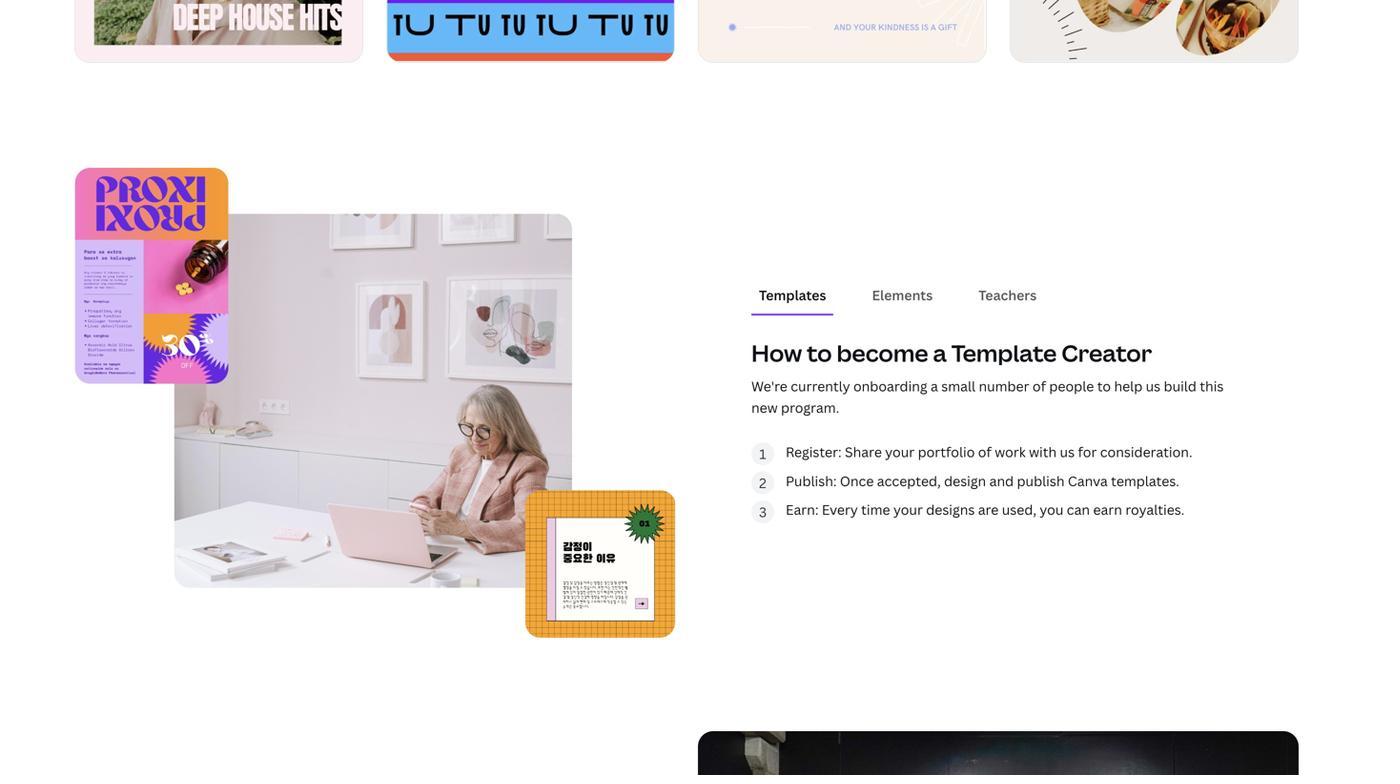 Task type: vqa. For each thing, say whether or not it's contained in the screenshot.
of within How to become a Template Creator We're currently onboarding a small number of people to help us build this new program.
yes



Task type: locate. For each thing, give the bounding box(es) containing it.
us
[[1146, 377, 1161, 396], [1060, 443, 1075, 461]]

0 horizontal spatial of
[[978, 443, 992, 461]]

teachers button
[[971, 277, 1045, 314]]

your up accepted,
[[886, 443, 915, 461]]

1 vertical spatial to
[[1098, 377, 1111, 396]]

your
[[886, 443, 915, 461], [894, 501, 923, 519]]

0 vertical spatial to
[[807, 338, 832, 369]]

us left for
[[1060, 443, 1075, 461]]

elements button
[[865, 277, 941, 314]]

used,
[[1002, 501, 1037, 519]]

currently
[[791, 377, 850, 396]]

you
[[1040, 501, 1064, 519]]

0 vertical spatial us
[[1146, 377, 1161, 396]]

0 horizontal spatial us
[[1060, 443, 1075, 461]]

to
[[807, 338, 832, 369], [1098, 377, 1111, 396]]

register: share your portfolio of work with us for consideration.
[[786, 443, 1193, 461]]

accepted,
[[877, 472, 941, 490]]

your down accepted,
[[894, 501, 923, 519]]

teachers
[[979, 286, 1037, 304]]

of
[[1033, 377, 1046, 396], [978, 443, 992, 461]]

earn: every time your designs are used, you can earn royalties.
[[786, 501, 1185, 519]]

build
[[1164, 377, 1197, 396]]

become
[[837, 338, 929, 369]]

0 vertical spatial of
[[1033, 377, 1046, 396]]

a up small
[[933, 338, 947, 369]]

to up currently on the right
[[807, 338, 832, 369]]

royalties.
[[1126, 501, 1185, 519]]

1 horizontal spatial of
[[1033, 377, 1046, 396]]

us inside how to become a template creator we're currently onboarding a small number of people to help us build this new program.
[[1146, 377, 1161, 396]]

1 horizontal spatial us
[[1146, 377, 1161, 396]]

us right help
[[1146, 377, 1161, 396]]

a left small
[[931, 377, 939, 396]]

and
[[990, 472, 1014, 490]]

templates.
[[1111, 472, 1180, 490]]

with
[[1029, 443, 1057, 461]]

a
[[933, 338, 947, 369], [931, 377, 939, 396]]

0 horizontal spatial to
[[807, 338, 832, 369]]

share
[[845, 443, 882, 461]]

1 horizontal spatial to
[[1098, 377, 1111, 396]]

publish: once accepted, design and publish canva templates.
[[786, 472, 1180, 490]]

creator
[[1062, 338, 1153, 369]]

of left people
[[1033, 377, 1046, 396]]

how to become a template creator we're currently onboarding a small number of people to help us build this new program.
[[752, 338, 1224, 417]]

template
[[952, 338, 1057, 369]]

to left help
[[1098, 377, 1111, 396]]

of left work
[[978, 443, 992, 461]]

small
[[942, 377, 976, 396]]

how
[[752, 338, 802, 369]]

templates button
[[752, 277, 834, 314]]

publish:
[[786, 472, 837, 490]]



Task type: describe. For each thing, give the bounding box(es) containing it.
help
[[1115, 377, 1143, 396]]

are
[[978, 501, 999, 519]]

for
[[1078, 443, 1097, 461]]

people
[[1050, 377, 1094, 396]]

program.
[[781, 399, 840, 417]]

elements
[[872, 286, 933, 304]]

publish
[[1017, 472, 1065, 490]]

1 vertical spatial a
[[931, 377, 939, 396]]

work
[[995, 443, 1026, 461]]

onboarding
[[854, 377, 928, 396]]

0 vertical spatial your
[[886, 443, 915, 461]]

consideration.
[[1101, 443, 1193, 461]]

we're
[[752, 377, 788, 396]]

portfolio
[[918, 443, 975, 461]]

1 vertical spatial of
[[978, 443, 992, 461]]

this
[[1200, 377, 1224, 396]]

0 vertical spatial a
[[933, 338, 947, 369]]

register:
[[786, 443, 842, 461]]

time
[[861, 501, 891, 519]]

of inside how to become a template creator we're currently onboarding a small number of people to help us build this new program.
[[1033, 377, 1046, 396]]

can
[[1067, 501, 1090, 519]]

design
[[944, 472, 987, 490]]

canva
[[1068, 472, 1108, 490]]

number
[[979, 377, 1030, 396]]

templates
[[759, 286, 827, 304]]

earn
[[1094, 501, 1123, 519]]

designs
[[926, 501, 975, 519]]

1 vertical spatial your
[[894, 501, 923, 519]]

1 vertical spatial us
[[1060, 443, 1075, 461]]

once
[[840, 472, 874, 490]]

earn:
[[786, 501, 819, 519]]

new
[[752, 399, 778, 417]]

every
[[822, 501, 858, 519]]



